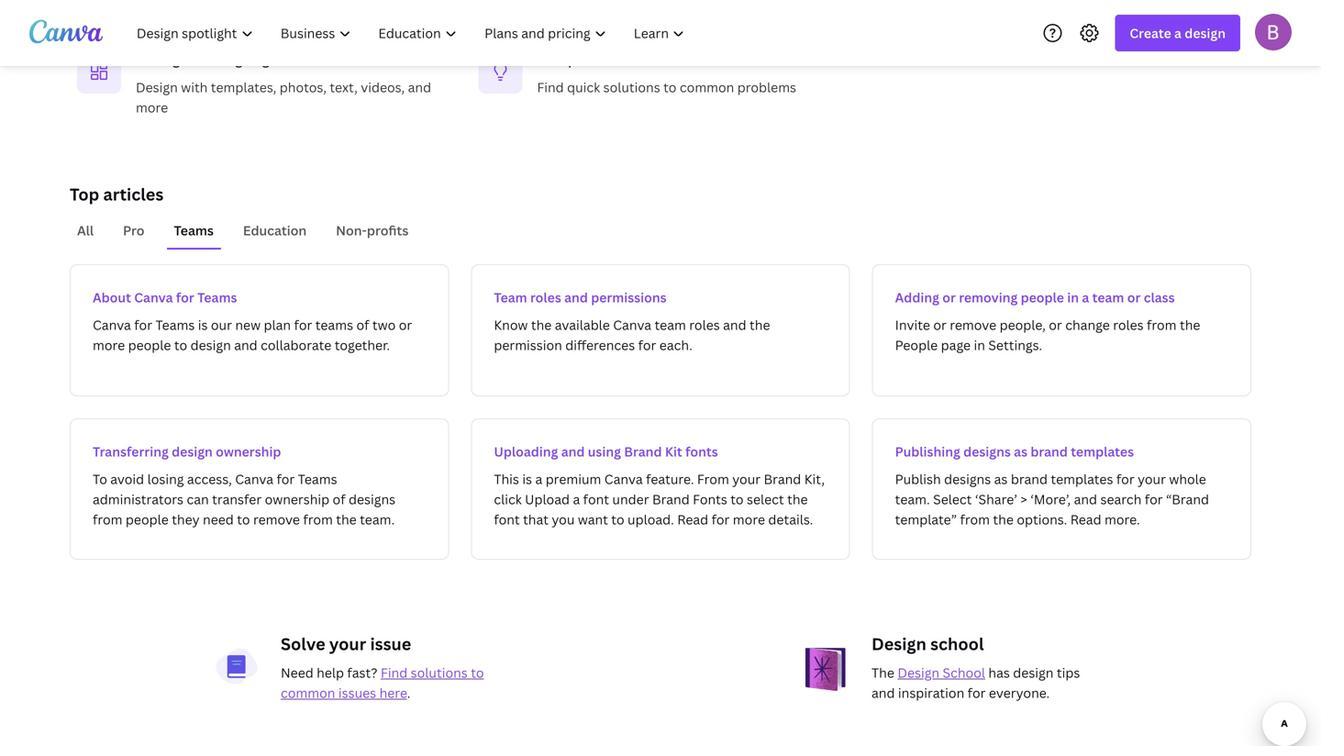 Task type: describe. For each thing, give the bounding box(es) containing it.
top level navigation element
[[125, 15, 701, 51]]

for down the teams button
[[176, 289, 194, 306]]

or up page
[[934, 316, 947, 334]]

select
[[933, 490, 972, 508]]

upload
[[525, 490, 570, 508]]

"brand
[[1166, 490, 1209, 508]]

school
[[931, 633, 984, 655]]

profits
[[367, 222, 409, 239]]

with
[[181, 78, 208, 96]]

teams inside to avoid losing access, canva for teams administrators can transfer ownership of designs from people they need to remove from the team.
[[298, 470, 337, 488]]

teams inside canva for teams is our new plan for teams of two or more people to design and collaborate together.
[[156, 316, 195, 334]]

administrators
[[93, 490, 184, 508]]

settings.
[[989, 336, 1042, 354]]

people
[[895, 336, 938, 354]]

0 horizontal spatial font
[[494, 511, 520, 528]]

click
[[494, 490, 522, 508]]

from
[[697, 470, 729, 488]]

here
[[380, 684, 407, 702]]

teams inside button
[[174, 222, 214, 239]]

publishing
[[895, 443, 961, 460]]

our
[[211, 316, 232, 334]]

people,
[[1000, 316, 1046, 334]]

top articles
[[70, 183, 164, 206]]

design for design school
[[872, 633, 927, 655]]

upload.
[[628, 511, 674, 528]]

find solutions to common issues here
[[281, 664, 484, 702]]

roles inside "know the available canva team roles and the permission differences for each."
[[689, 316, 720, 334]]

fonts
[[693, 490, 727, 508]]

design inside canva for teams is our new plan for teams of two or more people to design and collaborate together.
[[190, 336, 231, 354]]

1 vertical spatial brand
[[764, 470, 801, 488]]

publishing designs as brand templates
[[895, 443, 1134, 460]]

bob builder image
[[1255, 14, 1292, 50]]

articles
[[103, 183, 164, 206]]

non-
[[336, 222, 367, 239]]

to inside find solutions to common issues here
[[471, 664, 484, 681]]

team inside "know the available canva team roles and the permission differences for each."
[[655, 316, 686, 334]]

removing
[[959, 289, 1018, 306]]

under
[[612, 490, 649, 508]]

0 vertical spatial common
[[680, 78, 734, 96]]

teams
[[315, 316, 353, 334]]

find quick solutions to common problems
[[537, 78, 797, 96]]

need
[[281, 664, 314, 681]]

available
[[555, 316, 610, 334]]

2 vertical spatial design
[[898, 664, 940, 681]]

for right search
[[1145, 490, 1163, 508]]

designs for publishing
[[964, 443, 1011, 460]]

design school
[[872, 633, 984, 655]]

'share'
[[975, 490, 1018, 508]]

read inside this is a premium canva feature. from your brand kit, click upload a font under brand fonts to select the font that you want to upload. read for more details.
[[677, 511, 709, 528]]

and inside "know the available canva team roles and the permission differences for each."
[[723, 316, 747, 334]]

know
[[494, 316, 528, 334]]

losing
[[147, 470, 184, 488]]

whole
[[1169, 470, 1207, 488]]

for inside this is a premium canva feature. from your brand kit, click upload a font under brand fonts to select the font that you want to upload. read for more details.
[[712, 511, 730, 528]]

ownership inside to avoid losing access, canva for teams administrators can transfer ownership of designs from people they need to remove from the team.
[[265, 490, 330, 508]]

non-profits
[[336, 222, 409, 239]]

quick
[[567, 78, 600, 96]]

fix
[[537, 51, 555, 68]]

is inside canva for teams is our new plan for teams of two or more people to design and collaborate together.
[[198, 316, 208, 334]]

uploading
[[494, 443, 558, 460]]

kit,
[[805, 470, 825, 488]]

remove inside to avoid losing access, canva for teams administrators can transfer ownership of designs from people they need to remove from the team.
[[253, 511, 300, 528]]

videos,
[[361, 78, 405, 96]]

a right fix
[[558, 51, 565, 68]]

for inside to avoid losing access, canva for teams administrators can transfer ownership of designs from people they need to remove from the team.
[[277, 470, 295, 488]]

your inside publish designs as brand templates for your whole team. select 'share' > 'more', and search for "brand template" from the options. read more.
[[1138, 470, 1166, 488]]

people inside canva for teams is our new plan for teams of two or more people to design and collaborate together.
[[128, 336, 171, 354]]

in inside invite or remove people, or change roles from the people page in settings.
[[974, 336, 985, 354]]

has design tips and inspiration for everyone.
[[872, 664, 1080, 702]]

and inside the has design tips and inspiration for everyone.
[[872, 684, 895, 702]]

designing
[[210, 51, 269, 68]]

page
[[941, 336, 971, 354]]

about canva for teams
[[93, 289, 237, 306]]

template"
[[895, 511, 957, 528]]

permissions
[[591, 289, 667, 306]]

issues
[[339, 684, 376, 702]]

fix a problem
[[537, 51, 621, 68]]

remove inside invite or remove people, or change roles from the people page in settings.
[[950, 316, 997, 334]]

issue
[[370, 633, 411, 655]]

read inside publish designs as brand templates for your whole team. select 'share' > 'more', and search for "brand template" from the options. read more.
[[1071, 511, 1102, 528]]

0 vertical spatial solutions
[[603, 78, 660, 96]]

transferring
[[93, 443, 169, 460]]

team. inside publish designs as brand templates for your whole team. select 'share' > 'more', and search for "brand template" from the options. read more.
[[895, 490, 930, 508]]

publish designs as brand templates for your whole team. select 'share' > 'more', and search for "brand template" from the options. read more.
[[895, 470, 1209, 528]]

this is a premium canva feature. from your brand kit, click upload a font under brand fonts to select the font that you want to upload. read for more details.
[[494, 470, 825, 528]]

each.
[[660, 336, 693, 354]]

need help fast?
[[281, 664, 381, 681]]

the inside invite or remove people, or change roles from the people page in settings.
[[1180, 316, 1201, 334]]

you
[[552, 511, 575, 528]]

a up change
[[1082, 289, 1089, 306]]

0 horizontal spatial roles
[[530, 289, 561, 306]]

0 vertical spatial ownership
[[216, 443, 281, 460]]

canva right "about"
[[134, 289, 173, 306]]

editing
[[136, 51, 180, 68]]

plan
[[264, 316, 291, 334]]

2 vertical spatial brand
[[652, 490, 690, 508]]

team roles and permissions
[[494, 289, 667, 306]]

uploading and using brand kit fonts
[[494, 443, 718, 460]]

for down about canva for teams
[[134, 316, 152, 334]]

avoid
[[110, 470, 144, 488]]

design school link
[[898, 664, 985, 681]]

options.
[[1017, 511, 1067, 528]]

collaborate
[[261, 336, 332, 354]]

pro button
[[116, 213, 152, 248]]

a down premium
[[573, 490, 580, 508]]

has
[[989, 664, 1010, 681]]



Task type: vqa. For each thing, say whether or not it's contained in the screenshot.
top Social
no



Task type: locate. For each thing, give the bounding box(es) containing it.
1 vertical spatial is
[[522, 470, 532, 488]]

as up > at the bottom of page
[[1014, 443, 1028, 460]]

permission
[[494, 336, 562, 354]]

and inside design with templates, photos, text, videos, and more
[[408, 78, 431, 96]]

1 vertical spatial designs
[[944, 470, 991, 488]]

1 horizontal spatial roles
[[689, 316, 720, 334]]

common
[[680, 78, 734, 96], [281, 684, 335, 702]]

non-profits button
[[329, 213, 416, 248]]

design inside dropdown button
[[1185, 24, 1226, 42]]

designs
[[964, 443, 1011, 460], [944, 470, 991, 488], [349, 490, 396, 508]]

0 vertical spatial find
[[537, 78, 564, 96]]

designs for publish
[[944, 470, 991, 488]]

brand up 'select'
[[764, 470, 801, 488]]

1 vertical spatial team.
[[360, 511, 395, 528]]

design
[[136, 78, 178, 96], [872, 633, 927, 655], [898, 664, 940, 681]]

1 horizontal spatial team
[[1093, 289, 1124, 306]]

or inside canva for teams is our new plan for teams of two or more people to design and collaborate together.
[[399, 316, 412, 334]]

a inside create a design dropdown button
[[1175, 24, 1182, 42]]

the design school
[[872, 664, 985, 681]]

your
[[732, 470, 761, 488], [1138, 470, 1166, 488], [329, 633, 366, 655]]

0 vertical spatial brand
[[1031, 443, 1068, 460]]

team
[[494, 289, 527, 306]]

2 vertical spatial people
[[126, 511, 169, 528]]

as for publish
[[994, 470, 1008, 488]]

1 vertical spatial more
[[93, 336, 125, 354]]

'more',
[[1031, 490, 1071, 508]]

templates up search
[[1071, 443, 1134, 460]]

0 vertical spatial people
[[1021, 289, 1064, 306]]

the
[[531, 316, 552, 334], [750, 316, 770, 334], [1180, 316, 1201, 334], [787, 490, 808, 508], [336, 511, 357, 528], [993, 511, 1014, 528]]

0 horizontal spatial team.
[[360, 511, 395, 528]]

0 horizontal spatial team
[[655, 316, 686, 334]]

or left class
[[1128, 289, 1141, 306]]

remove down transfer
[[253, 511, 300, 528]]

templates up 'more',
[[1051, 470, 1113, 488]]

help
[[317, 664, 344, 681]]

ownership
[[216, 443, 281, 460], [265, 490, 330, 508]]

templates for publish designs as brand templates for your whole team. select 'share' > 'more', and search for "brand template" from the options. read more.
[[1051, 470, 1113, 488]]

for up collaborate in the top left of the page
[[294, 316, 312, 334]]

team up each.
[[655, 316, 686, 334]]

from inside publish designs as brand templates for your whole team. select 'share' > 'more', and search for "brand template" from the options. read more.
[[960, 511, 990, 528]]

your inside this is a premium canva feature. from your brand kit, click upload a font under brand fonts to select the font that you want to upload. read for more details.
[[732, 470, 761, 488]]

canva down "about"
[[93, 316, 131, 334]]

create a design button
[[1115, 15, 1241, 51]]

as for publishing
[[1014, 443, 1028, 460]]

for up search
[[1117, 470, 1135, 488]]

people inside to avoid losing access, canva for teams administrators can transfer ownership of designs from people they need to remove from the team.
[[126, 511, 169, 528]]

1 horizontal spatial your
[[732, 470, 761, 488]]

roles right change
[[1113, 316, 1144, 334]]

1 vertical spatial people
[[128, 336, 171, 354]]

team up change
[[1093, 289, 1124, 306]]

more inside design with templates, photos, text, videos, and more
[[136, 99, 168, 116]]

all button
[[70, 213, 101, 248]]

design school image
[[806, 648, 850, 692]]

transferring design ownership
[[93, 443, 281, 460]]

roles up each.
[[689, 316, 720, 334]]

1 vertical spatial font
[[494, 511, 520, 528]]

read down the fonts
[[677, 511, 709, 528]]

.
[[407, 684, 411, 702]]

design inside design with templates, photos, text, videos, and more
[[136, 78, 178, 96]]

find inside find solutions to common issues here
[[381, 664, 408, 681]]

education button
[[236, 213, 314, 248]]

1 horizontal spatial as
[[1014, 443, 1028, 460]]

using
[[588, 443, 621, 460]]

class
[[1144, 289, 1175, 306]]

more down editing
[[136, 99, 168, 116]]

0 vertical spatial of
[[356, 316, 369, 334]]

for inside "know the available canva team roles and the permission differences for each."
[[638, 336, 656, 354]]

your up 'select'
[[732, 470, 761, 488]]

design inside the has design tips and inspiration for everyone.
[[1013, 664, 1054, 681]]

solutions inside find solutions to common issues here
[[411, 664, 468, 681]]

canva inside "know the available canva team roles and the permission differences for each."
[[613, 316, 652, 334]]

more inside this is a premium canva feature. from your brand kit, click upload a font under brand fonts to select the font that you want to upload. read for more details.
[[733, 511, 765, 528]]

team.
[[895, 490, 930, 508], [360, 511, 395, 528]]

solutions
[[603, 78, 660, 96], [411, 664, 468, 681]]

design right create
[[1185, 24, 1226, 42]]

0 horizontal spatial as
[[994, 470, 1008, 488]]

0 vertical spatial in
[[1067, 289, 1079, 306]]

editing and designing
[[136, 51, 269, 68]]

brand for publishing
[[1031, 443, 1068, 460]]

together.
[[335, 336, 390, 354]]

2 horizontal spatial your
[[1138, 470, 1166, 488]]

canva down "permissions"
[[613, 316, 652, 334]]

text,
[[330, 78, 358, 96]]

design down our
[[190, 336, 231, 354]]

1 horizontal spatial more
[[136, 99, 168, 116]]

roles right team
[[530, 289, 561, 306]]

read left the more.
[[1071, 511, 1102, 528]]

of inside to avoid losing access, canva for teams administrators can transfer ownership of designs from people they need to remove from the team.
[[333, 490, 346, 508]]

to
[[93, 470, 107, 488]]

1 read from the left
[[677, 511, 709, 528]]

your up fast?
[[329, 633, 366, 655]]

1 vertical spatial solutions
[[411, 664, 468, 681]]

brand left "kit"
[[624, 443, 662, 460]]

solutions down problem
[[603, 78, 660, 96]]

more.
[[1105, 511, 1140, 528]]

the inside publish designs as brand templates for your whole team. select 'share' > 'more', and search for "brand template" from the options. read more.
[[993, 511, 1014, 528]]

top
[[70, 183, 99, 206]]

design up inspiration
[[898, 664, 940, 681]]

1 vertical spatial in
[[974, 336, 985, 354]]

canva up transfer
[[235, 470, 274, 488]]

1 vertical spatial of
[[333, 490, 346, 508]]

solve your issue image
[[215, 648, 259, 685]]

0 vertical spatial brand
[[624, 443, 662, 460]]

need
[[203, 511, 234, 528]]

0 horizontal spatial your
[[329, 633, 366, 655]]

new
[[235, 316, 261, 334]]

templates for publishing designs as brand templates
[[1071, 443, 1134, 460]]

team. inside to avoid losing access, canva for teams administrators can transfer ownership of designs from people they need to remove from the team.
[[360, 511, 395, 528]]

search
[[1101, 490, 1142, 508]]

0 horizontal spatial solutions
[[411, 664, 468, 681]]

find for solutions
[[381, 664, 408, 681]]

common left problems
[[680, 78, 734, 96]]

brand inside publish designs as brand templates for your whole team. select 'share' > 'more', and search for "brand template" from the options. read more.
[[1011, 470, 1048, 488]]

for left each.
[[638, 336, 656, 354]]

2 read from the left
[[1071, 511, 1102, 528]]

1 vertical spatial design
[[872, 633, 927, 655]]

1 vertical spatial brand
[[1011, 470, 1048, 488]]

1 horizontal spatial is
[[522, 470, 532, 488]]

templates,
[[211, 78, 277, 96]]

0 vertical spatial team.
[[895, 490, 930, 508]]

design up everyone.
[[1013, 664, 1054, 681]]

or right adding
[[943, 289, 956, 306]]

1 vertical spatial common
[[281, 684, 335, 702]]

design down editing
[[136, 78, 178, 96]]

and inside publish designs as brand templates for your whole team. select 'share' > 'more', and search for "brand template" from the options. read more.
[[1074, 490, 1098, 508]]

brand down "feature."
[[652, 490, 690, 508]]

solve your issue
[[281, 633, 411, 655]]

0 vertical spatial templates
[[1071, 443, 1134, 460]]

to avoid losing access, canva for teams administrators can transfer ownership of designs from people they need to remove from the team.
[[93, 470, 396, 528]]

canva inside this is a premium canva feature. from your brand kit, click upload a font under brand fonts to select the font that you want to upload. read for more details.
[[605, 470, 643, 488]]

the inside to avoid losing access, canva for teams administrators can transfer ownership of designs from people they need to remove from the team.
[[336, 511, 357, 528]]

1 horizontal spatial team.
[[895, 490, 930, 508]]

as up 'share'
[[994, 470, 1008, 488]]

problem
[[568, 51, 621, 68]]

1 vertical spatial team
[[655, 316, 686, 334]]

1 vertical spatial find
[[381, 664, 408, 681]]

0 vertical spatial design
[[136, 78, 178, 96]]

find down fix
[[537, 78, 564, 96]]

or right two
[[399, 316, 412, 334]]

0 vertical spatial designs
[[964, 443, 1011, 460]]

1 horizontal spatial solutions
[[603, 78, 660, 96]]

a
[[1175, 24, 1182, 42], [558, 51, 565, 68], [1082, 289, 1089, 306], [535, 470, 543, 488], [573, 490, 580, 508]]

font
[[583, 490, 609, 508], [494, 511, 520, 528]]

1 horizontal spatial font
[[583, 490, 609, 508]]

teams
[[174, 222, 214, 239], [197, 289, 237, 306], [156, 316, 195, 334], [298, 470, 337, 488]]

0 vertical spatial is
[[198, 316, 208, 334]]

is inside this is a premium canva feature. from your brand kit, click upload a font under brand fonts to select the font that you want to upload. read for more details.
[[522, 470, 532, 488]]

1 horizontal spatial of
[[356, 316, 369, 334]]

or left change
[[1049, 316, 1062, 334]]

adding
[[895, 289, 940, 306]]

invite or remove people, or change roles from the people page in settings.
[[895, 316, 1201, 354]]

publish
[[895, 470, 941, 488]]

0 horizontal spatial more
[[93, 336, 125, 354]]

2 vertical spatial designs
[[349, 490, 396, 508]]

designs inside to avoid losing access, canva for teams administrators can transfer ownership of designs from people they need to remove from the team.
[[349, 490, 396, 508]]

that
[[523, 511, 549, 528]]

0 horizontal spatial is
[[198, 316, 208, 334]]

0 horizontal spatial in
[[974, 336, 985, 354]]

or
[[943, 289, 956, 306], [1128, 289, 1141, 306], [399, 316, 412, 334], [934, 316, 947, 334], [1049, 316, 1062, 334]]

create
[[1130, 24, 1172, 42]]

in up change
[[1067, 289, 1079, 306]]

more down 'select'
[[733, 511, 765, 528]]

0 vertical spatial team
[[1093, 289, 1124, 306]]

photos,
[[280, 78, 327, 96]]

common inside find solutions to common issues here
[[281, 684, 335, 702]]

1 horizontal spatial remove
[[950, 316, 997, 334]]

design up 'the'
[[872, 633, 927, 655]]

remove up page
[[950, 316, 997, 334]]

for down 'school'
[[968, 684, 986, 702]]

your left the whole at the right of the page
[[1138, 470, 1166, 488]]

from
[[1147, 316, 1177, 334], [93, 511, 123, 528], [303, 511, 333, 528], [960, 511, 990, 528]]

feature.
[[646, 470, 694, 488]]

0 horizontal spatial read
[[677, 511, 709, 528]]

education
[[243, 222, 307, 239]]

design with templates, photos, text, videos, and more
[[136, 78, 431, 116]]

find up here
[[381, 664, 408, 681]]

want
[[578, 511, 608, 528]]

ownership right transfer
[[265, 490, 330, 508]]

1 horizontal spatial common
[[680, 78, 734, 96]]

people down administrators
[[126, 511, 169, 528]]

is right this
[[522, 470, 532, 488]]

1 vertical spatial as
[[994, 470, 1008, 488]]

inspiration
[[898, 684, 965, 702]]

0 vertical spatial font
[[583, 490, 609, 508]]

2 horizontal spatial more
[[733, 511, 765, 528]]

can
[[187, 490, 209, 508]]

design
[[1185, 24, 1226, 42], [190, 336, 231, 354], [172, 443, 213, 460], [1013, 664, 1054, 681]]

canva inside to avoid losing access, canva for teams administrators can transfer ownership of designs from people they need to remove from the team.
[[235, 470, 274, 488]]

is
[[198, 316, 208, 334], [522, 470, 532, 488]]

pro
[[123, 222, 145, 239]]

0 vertical spatial more
[[136, 99, 168, 116]]

a right create
[[1175, 24, 1182, 42]]

brand up 'more',
[[1031, 443, 1068, 460]]

premium
[[546, 470, 601, 488]]

invite
[[895, 316, 930, 334]]

0 horizontal spatial find
[[381, 664, 408, 681]]

common down the need
[[281, 684, 335, 702]]

brand for publish
[[1011, 470, 1048, 488]]

to inside to avoid losing access, canva for teams administrators can transfer ownership of designs from people they need to remove from the team.
[[237, 511, 250, 528]]

ownership up access,
[[216, 443, 281, 460]]

0 horizontal spatial remove
[[253, 511, 300, 528]]

solutions down issue
[[411, 664, 468, 681]]

as inside publish designs as brand templates for your whole team. select 'share' > 'more', and search for "brand template" from the options. read more.
[[994, 470, 1008, 488]]

and inside canva for teams is our new plan for teams of two or more people to design and collaborate together.
[[234, 336, 258, 354]]

designs inside publish designs as brand templates for your whole team. select 'share' > 'more', and search for "brand template" from the options. read more.
[[944, 470, 991, 488]]

font down click
[[494, 511, 520, 528]]

2 horizontal spatial roles
[[1113, 316, 1144, 334]]

design for design with templates, photos, text, videos, and more
[[136, 78, 178, 96]]

for right access,
[[277, 470, 295, 488]]

for inside the has design tips and inspiration for everyone.
[[968, 684, 986, 702]]

design up access,
[[172, 443, 213, 460]]

roles inside invite or remove people, or change roles from the people page in settings.
[[1113, 316, 1144, 334]]

1 horizontal spatial find
[[537, 78, 564, 96]]

everyone.
[[989, 684, 1050, 702]]

problems
[[738, 78, 797, 96]]

find for quick
[[537, 78, 564, 96]]

brand
[[624, 443, 662, 460], [764, 470, 801, 488], [652, 490, 690, 508]]

teams button
[[167, 213, 221, 248]]

as
[[1014, 443, 1028, 460], [994, 470, 1008, 488]]

templates inside publish designs as brand templates for your whole team. select 'share' > 'more', and search for "brand template" from the options. read more.
[[1051, 470, 1113, 488]]

to inside canva for teams is our new plan for teams of two or more people to design and collaborate together.
[[174, 336, 187, 354]]

0 vertical spatial as
[[1014, 443, 1028, 460]]

differences
[[565, 336, 635, 354]]

font up want
[[583, 490, 609, 508]]

in right page
[[974, 336, 985, 354]]

to
[[664, 78, 677, 96], [174, 336, 187, 354], [731, 490, 744, 508], [237, 511, 250, 528], [611, 511, 625, 528], [471, 664, 484, 681]]

of inside canva for teams is our new plan for teams of two or more people to design and collaborate together.
[[356, 316, 369, 334]]

more
[[136, 99, 168, 116], [93, 336, 125, 354], [733, 511, 765, 528]]

the inside this is a premium canva feature. from your brand kit, click upload a font under brand fonts to select the font that you want to upload. read for more details.
[[787, 490, 808, 508]]

select
[[747, 490, 784, 508]]

remove
[[950, 316, 997, 334], [253, 511, 300, 528]]

brand up > at the bottom of page
[[1011, 470, 1048, 488]]

canva up under
[[605, 470, 643, 488]]

2 vertical spatial more
[[733, 511, 765, 528]]

0 horizontal spatial common
[[281, 684, 335, 702]]

1 horizontal spatial in
[[1067, 289, 1079, 306]]

for down the fonts
[[712, 511, 730, 528]]

0 horizontal spatial of
[[333, 490, 346, 508]]

more down "about"
[[93, 336, 125, 354]]

a up upload
[[535, 470, 543, 488]]

access,
[[187, 470, 232, 488]]

is left our
[[198, 316, 208, 334]]

people down about canva for teams
[[128, 336, 171, 354]]

all
[[77, 222, 94, 239]]

tips
[[1057, 664, 1080, 681]]

two
[[372, 316, 396, 334]]

more inside canva for teams is our new plan for teams of two or more people to design and collaborate together.
[[93, 336, 125, 354]]

people up the "people,"
[[1021, 289, 1064, 306]]

1 vertical spatial remove
[[253, 511, 300, 528]]

fonts
[[686, 443, 718, 460]]

from inside invite or remove people, or change roles from the people page in settings.
[[1147, 316, 1177, 334]]

1 vertical spatial templates
[[1051, 470, 1113, 488]]

1 horizontal spatial read
[[1071, 511, 1102, 528]]

adding or removing people in a team or class
[[895, 289, 1175, 306]]

1 vertical spatial ownership
[[265, 490, 330, 508]]

canva inside canva for teams is our new plan for teams of two or more people to design and collaborate together.
[[93, 316, 131, 334]]

about
[[93, 289, 131, 306]]

find solutions to common issues here link
[[281, 664, 484, 702]]

0 vertical spatial remove
[[950, 316, 997, 334]]



